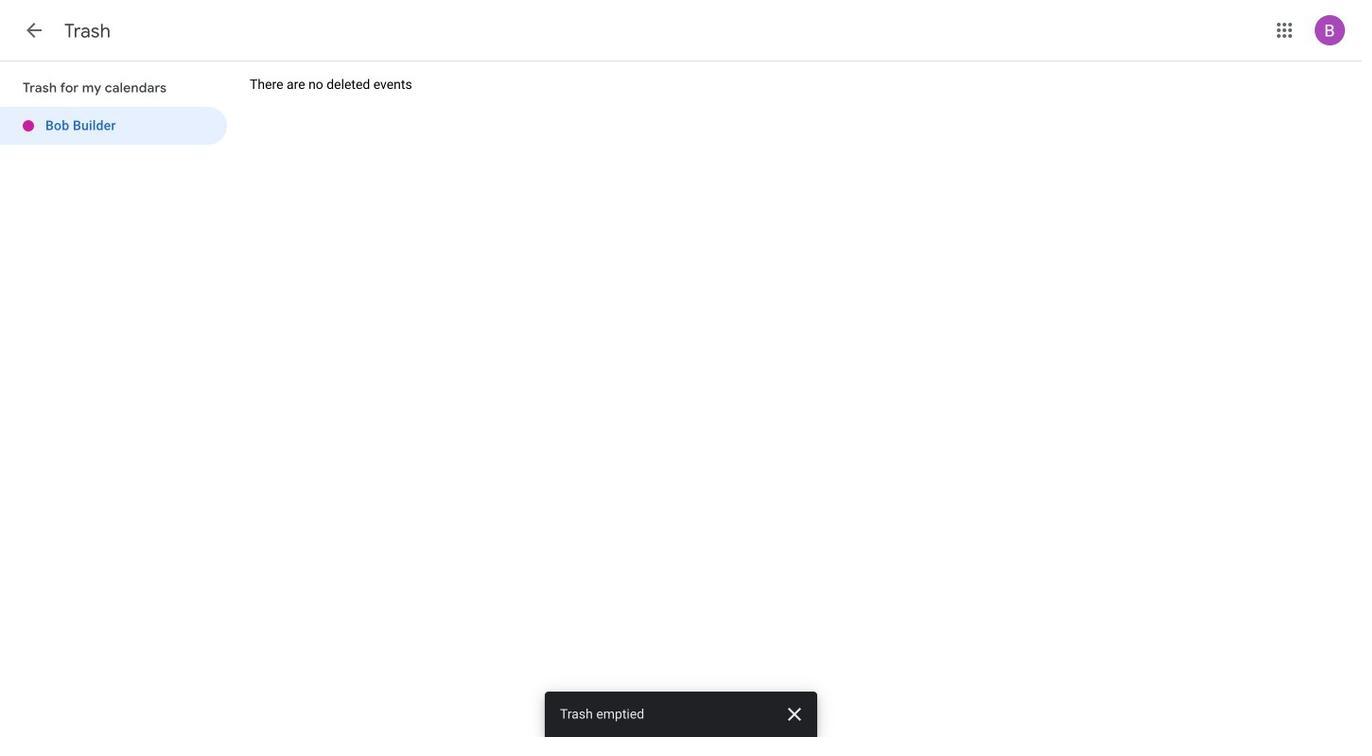 Task type: describe. For each thing, give the bounding box(es) containing it.
go back image
[[23, 19, 45, 42]]



Task type: locate. For each thing, give the bounding box(es) containing it.
list item
[[0, 107, 227, 145]]

heading
[[64, 19, 111, 43]]



Task type: vqa. For each thing, say whether or not it's contained in the screenshot.
15
no



